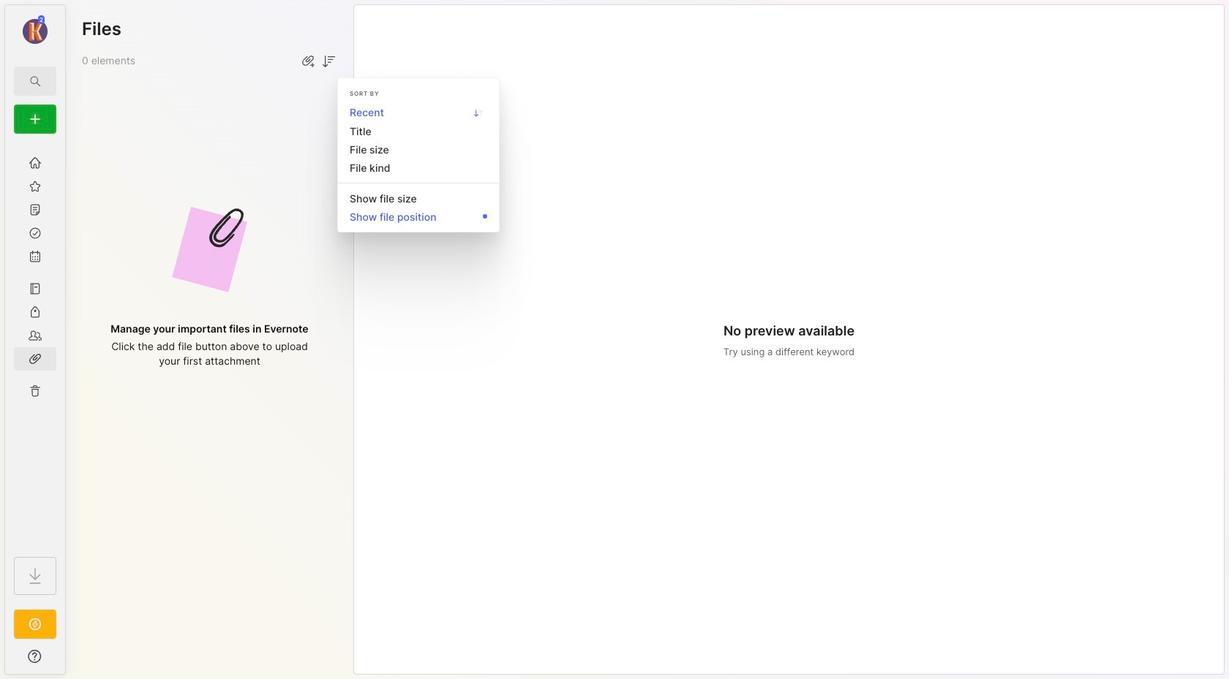 Task type: locate. For each thing, give the bounding box(es) containing it.
tree inside main element
[[5, 143, 65, 544]]

edit search image
[[26, 72, 44, 90]]

click to expand image
[[64, 653, 75, 670]]

tree
[[5, 143, 65, 544]]

dropdown list menu
[[338, 84, 499, 226]]

vhjsd field
[[320, 51, 337, 70]]



Task type: vqa. For each thing, say whether or not it's contained in the screenshot.
vhjsd field
yes



Task type: describe. For each thing, give the bounding box(es) containing it.
upgrade image
[[26, 616, 44, 634]]

Account field
[[5, 14, 65, 46]]

home image
[[28, 156, 42, 170]]

WHAT'S NEW field
[[5, 645, 65, 669]]

main element
[[0, 0, 70, 680]]



